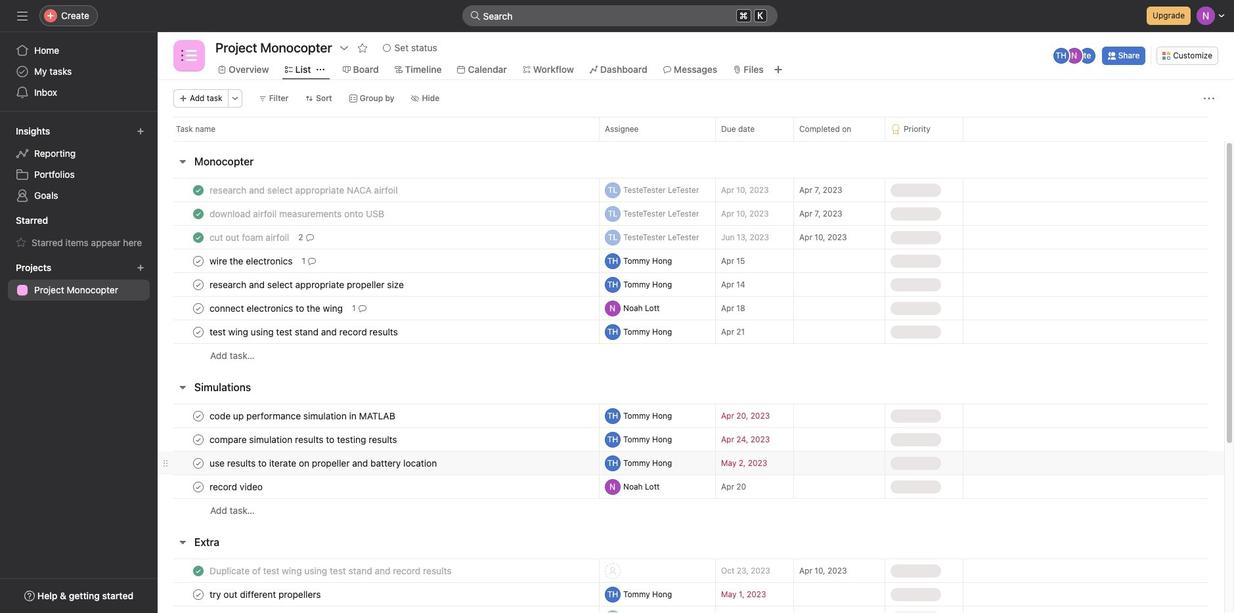 Task type: describe. For each thing, give the bounding box(es) containing it.
completed checkbox for task name text box inside the research and select appropriate naca airfoil cell
[[191, 182, 206, 198]]

mark complete image for try out different propellers cell
[[191, 587, 206, 603]]

completion date for connect electronics to the wing cell
[[794, 296, 886, 321]]

completion date for research and select appropriate propeller size cell
[[794, 273, 886, 297]]

use results to iterate on propeller and battery location cell
[[158, 452, 599, 476]]

cut out foam airfoil cell
[[158, 225, 599, 250]]

connect electronics to the wing cell
[[158, 296, 599, 321]]

completion date for test wing using test stand and record results cell
[[794, 320, 886, 344]]

task name text field for record video cell
[[207, 481, 267, 494]]

header monocopter tree grid
[[158, 178, 1225, 368]]

research and select appropriate propeller size cell
[[158, 273, 599, 297]]

use different materials for wing (balsa wood?) cell
[[158, 607, 599, 614]]

completed image for task name text field within download airfoil measurements onto usb cell
[[191, 206, 206, 222]]

prominent image
[[470, 11, 481, 21]]

list image
[[181, 48, 197, 64]]

compare simulation results to testing results cell
[[158, 428, 599, 452]]

completion date for compare simulation results to testing results cell
[[794, 428, 886, 452]]

task name text field for the research and select appropriate naca airfoil cell
[[207, 184, 402, 197]]

task name text field for the use results to iterate on propeller and battery location cell
[[207, 457, 441, 470]]

mark complete checkbox for task name text box inside the compare simulation results to testing results cell
[[191, 432, 206, 448]]

try out different propellers cell
[[158, 583, 599, 607]]

mark complete checkbox for task name text box inside the record video cell
[[191, 479, 206, 495]]

add tab image
[[773, 64, 784, 75]]

mark complete checkbox for task name text box in the code up performance simulation in matlab cell
[[191, 408, 206, 424]]

mark complete image for the compare simulation results to testing results cell
[[191, 432, 206, 448]]

new insights image
[[137, 128, 145, 135]]

wire the electronics cell
[[158, 249, 599, 273]]

show options image
[[339, 43, 349, 53]]

completed checkbox for task name text box in "cut out foam airfoil" cell
[[191, 230, 206, 245]]

code up performance simulation in matlab cell
[[158, 404, 599, 429]]

record video cell
[[158, 475, 599, 500]]

hide sidebar image
[[17, 11, 28, 21]]

header extra tree grid
[[158, 559, 1225, 614]]

completed checkbox for task name text box inside duplicate of test wing using test stand and record results cell
[[191, 564, 206, 579]]

tab actions image
[[317, 66, 324, 74]]

add to starred image
[[357, 43, 368, 53]]

task name text field for "cut out foam airfoil" cell
[[207, 231, 293, 244]]

completed image
[[191, 182, 206, 198]]

mark complete checkbox for task name text field inside connect electronics to the wing cell
[[191, 301, 206, 316]]

completed image for task name text box in "cut out foam airfoil" cell
[[191, 230, 206, 245]]

mark complete image for task name text box in 'wire the electronics' cell
[[191, 253, 206, 269]]

completion date for try out different propellers cell
[[794, 583, 886, 607]]



Task type: locate. For each thing, give the bounding box(es) containing it.
completed image
[[191, 206, 206, 222], [191, 230, 206, 245], [191, 564, 206, 579]]

4 task name text field from the top
[[207, 278, 408, 291]]

2 mark complete checkbox from the top
[[191, 301, 206, 316]]

task name text field inside download airfoil measurements onto usb cell
[[207, 207, 388, 221]]

task name text field for download airfoil measurements onto usb cell
[[207, 207, 388, 221]]

1 mark complete image from the top
[[191, 253, 206, 269]]

task name text field inside 'wire the electronics' cell
[[207, 255, 297, 268]]

completion date for wire the electronics cell
[[794, 249, 886, 273]]

Task name text field
[[207, 207, 388, 221], [207, 302, 347, 315], [207, 457, 441, 470], [207, 589, 325, 602]]

Completed checkbox
[[191, 182, 206, 198], [191, 230, 206, 245], [191, 564, 206, 579]]

mark complete checkbox inside 'wire the electronics' cell
[[191, 253, 206, 269]]

duplicate of test wing using test stand and record results cell
[[158, 559, 599, 584]]

3 mark complete checkbox from the top
[[191, 324, 206, 340]]

0 vertical spatial mark complete image
[[191, 301, 206, 316]]

2 vertical spatial mark complete image
[[191, 587, 206, 603]]

mark complete checkbox inside the use results to iterate on propeller and battery location cell
[[191, 456, 206, 472]]

2 vertical spatial completed checkbox
[[191, 564, 206, 579]]

starred element
[[0, 209, 158, 256]]

task name text field inside the research and select appropriate naca airfoil cell
[[207, 184, 402, 197]]

completed checkbox inside the research and select appropriate naca airfoil cell
[[191, 182, 206, 198]]

task name text field for the compare simulation results to testing results cell
[[207, 433, 401, 447]]

task name text field for research and select appropriate propeller size cell
[[207, 278, 408, 291]]

task name text field inside "cut out foam airfoil" cell
[[207, 231, 293, 244]]

completed image inside duplicate of test wing using test stand and record results cell
[[191, 564, 206, 579]]

5 mark complete image from the top
[[191, 456, 206, 472]]

mark complete image inside the code up performance simulation in matlab cell
[[191, 408, 206, 424]]

completed checkbox inside "cut out foam airfoil" cell
[[191, 230, 206, 245]]

insights element
[[0, 120, 158, 209]]

mark complete image inside the use results to iterate on propeller and battery location cell
[[191, 456, 206, 472]]

2 completed checkbox from the top
[[191, 230, 206, 245]]

1 completed checkbox from the top
[[191, 182, 206, 198]]

3 mark complete image from the top
[[191, 587, 206, 603]]

task name text field inside connect electronics to the wing cell
[[207, 302, 347, 315]]

mark complete image for connect electronics to the wing cell
[[191, 301, 206, 316]]

2 completed image from the top
[[191, 230, 206, 245]]

mark complete image for task name text box inside the record video cell
[[191, 479, 206, 495]]

mark complete image for task name text box inside research and select appropriate propeller size cell
[[191, 277, 206, 293]]

4 mark complete image from the top
[[191, 408, 206, 424]]

mark complete checkbox inside the compare simulation results to testing results cell
[[191, 432, 206, 448]]

completed image for task name text box inside duplicate of test wing using test stand and record results cell
[[191, 564, 206, 579]]

task name text field inside record video cell
[[207, 481, 267, 494]]

2 comments image
[[306, 234, 314, 242]]

3 task name text field from the top
[[207, 457, 441, 470]]

4 mark complete checkbox from the top
[[191, 587, 206, 603]]

new project or portfolio image
[[137, 264, 145, 272]]

mark complete image inside the compare simulation results to testing results cell
[[191, 432, 206, 448]]

3 mark complete checkbox from the top
[[191, 479, 206, 495]]

1 task name text field from the top
[[207, 184, 402, 197]]

mark complete checkbox for task name text field in the try out different propellers cell
[[191, 587, 206, 603]]

mark complete image for task name text field within the use results to iterate on propeller and battery location cell
[[191, 456, 206, 472]]

mark complete checkbox inside connect electronics to the wing cell
[[191, 301, 206, 316]]

8 task name text field from the top
[[207, 481, 267, 494]]

2 mark complete image from the top
[[191, 432, 206, 448]]

None field
[[462, 5, 778, 26]]

6 task name text field from the top
[[207, 410, 399, 423]]

header simulations tree grid
[[158, 404, 1225, 523]]

0 horizontal spatial more actions image
[[231, 95, 239, 103]]

task name text field for 'wire the electronics' cell
[[207, 255, 297, 268]]

4 mark complete checkbox from the top
[[191, 408, 206, 424]]

mark complete image for task name text box in the code up performance simulation in matlab cell
[[191, 408, 206, 424]]

1 vertical spatial mark complete image
[[191, 432, 206, 448]]

task name text field inside the compare simulation results to testing results cell
[[207, 433, 401, 447]]

Search tasks, projects, and more text field
[[462, 5, 778, 26]]

3 completed image from the top
[[191, 564, 206, 579]]

1 collapse task list for this group image from the top
[[177, 156, 188, 167]]

mark complete image inside test wing using test stand and record results cell
[[191, 324, 206, 340]]

test wing using test stand and record results cell
[[158, 320, 599, 344]]

1 mark complete checkbox from the top
[[191, 277, 206, 293]]

1 completed image from the top
[[191, 206, 206, 222]]

mark complete checkbox inside research and select appropriate propeller size cell
[[191, 277, 206, 293]]

2 task name text field from the top
[[207, 231, 293, 244]]

1 vertical spatial completed image
[[191, 230, 206, 245]]

task name text field inside the code up performance simulation in matlab cell
[[207, 410, 399, 423]]

collapse task list for this group image for duplicate of test wing using test stand and record results cell
[[177, 538, 188, 548]]

more actions image
[[1205, 93, 1215, 104], [231, 95, 239, 103]]

mark complete image for task name text box within test wing using test stand and record results cell
[[191, 324, 206, 340]]

Completed checkbox
[[191, 206, 206, 222]]

task name text field for try out different propellers cell
[[207, 589, 325, 602]]

mark complete checkbox inside the code up performance simulation in matlab cell
[[191, 408, 206, 424]]

mark complete image inside record video cell
[[191, 479, 206, 495]]

0 vertical spatial completed checkbox
[[191, 182, 206, 198]]

collapse task list for this group image for the research and select appropriate naca airfoil cell
[[177, 156, 188, 167]]

Mark complete checkbox
[[191, 277, 206, 293], [191, 301, 206, 316], [191, 324, 206, 340], [191, 408, 206, 424], [191, 432, 206, 448]]

projects element
[[0, 256, 158, 304]]

1 comment image
[[359, 305, 366, 313]]

mark complete image
[[191, 301, 206, 316], [191, 432, 206, 448], [191, 587, 206, 603]]

1 task name text field from the top
[[207, 207, 388, 221]]

row
[[158, 117, 1235, 141], [174, 141, 1209, 142], [158, 178, 1225, 202], [158, 202, 1225, 226], [158, 225, 1225, 250], [158, 249, 1225, 273], [158, 273, 1225, 297], [158, 296, 1225, 321], [158, 320, 1225, 344], [158, 344, 1225, 368], [158, 404, 1225, 429], [158, 428, 1225, 452], [158, 452, 1225, 476], [158, 475, 1225, 500], [158, 499, 1225, 523], [158, 559, 1225, 584], [158, 583, 1225, 607], [158, 607, 1225, 614]]

task name text field inside the use results to iterate on propeller and battery location cell
[[207, 457, 441, 470]]

collapse task list for this group image
[[177, 156, 188, 167], [177, 538, 188, 548]]

Task name text field
[[207, 184, 402, 197], [207, 231, 293, 244], [207, 255, 297, 268], [207, 278, 408, 291], [207, 326, 402, 339], [207, 410, 399, 423], [207, 433, 401, 447], [207, 481, 267, 494], [207, 565, 456, 578]]

mark complete checkbox inside test wing using test stand and record results cell
[[191, 324, 206, 340]]

task name text field for test wing using test stand and record results cell
[[207, 326, 402, 339]]

task name text field inside try out different propellers cell
[[207, 589, 325, 602]]

task name text field for duplicate of test wing using test stand and record results cell
[[207, 565, 456, 578]]

3 completed checkbox from the top
[[191, 564, 206, 579]]

2 collapse task list for this group image from the top
[[177, 538, 188, 548]]

mark complete checkbox inside record video cell
[[191, 479, 206, 495]]

collapse task list for this group image
[[177, 383, 188, 393]]

1 vertical spatial completed checkbox
[[191, 230, 206, 245]]

2 mark complete checkbox from the top
[[191, 456, 206, 472]]

mark complete checkbox for task name text box in 'wire the electronics' cell
[[191, 253, 206, 269]]

mark complete image inside try out different propellers cell
[[191, 587, 206, 603]]

Mark complete checkbox
[[191, 253, 206, 269], [191, 456, 206, 472], [191, 479, 206, 495], [191, 587, 206, 603]]

3 task name text field from the top
[[207, 255, 297, 268]]

research and select appropriate naca airfoil cell
[[158, 178, 599, 202]]

cell
[[716, 607, 795, 614]]

4 task name text field from the top
[[207, 589, 325, 602]]

5 mark complete checkbox from the top
[[191, 432, 206, 448]]

completion date for record video cell
[[794, 475, 886, 500]]

mark complete checkbox for task name text field within the use results to iterate on propeller and battery location cell
[[191, 456, 206, 472]]

0 vertical spatial completed image
[[191, 206, 206, 222]]

0 vertical spatial collapse task list for this group image
[[177, 156, 188, 167]]

completed image inside download airfoil measurements onto usb cell
[[191, 206, 206, 222]]

6 mark complete image from the top
[[191, 479, 206, 495]]

mark complete checkbox inside try out different propellers cell
[[191, 587, 206, 603]]

2 task name text field from the top
[[207, 302, 347, 315]]

global element
[[0, 32, 158, 111]]

2 vertical spatial completed image
[[191, 564, 206, 579]]

mark complete checkbox for task name text box within test wing using test stand and record results cell
[[191, 324, 206, 340]]

1 mark complete checkbox from the top
[[191, 253, 206, 269]]

3 mark complete image from the top
[[191, 324, 206, 340]]

task name text field for connect electronics to the wing cell
[[207, 302, 347, 315]]

1 comment image
[[308, 257, 316, 265]]

mark complete checkbox for task name text box inside research and select appropriate propeller size cell
[[191, 277, 206, 293]]

task name text field inside duplicate of test wing using test stand and record results cell
[[207, 565, 456, 578]]

5 task name text field from the top
[[207, 326, 402, 339]]

completion date for use results to iterate on propeller and battery location cell
[[794, 452, 886, 476]]

mark complete image inside research and select appropriate propeller size cell
[[191, 277, 206, 293]]

task name text field inside research and select appropriate propeller size cell
[[207, 278, 408, 291]]

2 mark complete image from the top
[[191, 277, 206, 293]]

completed checkbox inside duplicate of test wing using test stand and record results cell
[[191, 564, 206, 579]]

download airfoil measurements onto usb cell
[[158, 202, 599, 226]]

7 task name text field from the top
[[207, 433, 401, 447]]

1 mark complete image from the top
[[191, 301, 206, 316]]

task name text field for the code up performance simulation in matlab cell
[[207, 410, 399, 423]]

9 task name text field from the top
[[207, 565, 456, 578]]

1 vertical spatial collapse task list for this group image
[[177, 538, 188, 548]]

completion date for code up performance simulation in matlab cell
[[794, 404, 886, 429]]

task name text field inside test wing using test stand and record results cell
[[207, 326, 402, 339]]

1 horizontal spatial more actions image
[[1205, 93, 1215, 104]]

mark complete image
[[191, 253, 206, 269], [191, 277, 206, 293], [191, 324, 206, 340], [191, 408, 206, 424], [191, 456, 206, 472], [191, 479, 206, 495]]



Task type: vqa. For each thing, say whether or not it's contained in the screenshot.
test wing using test stand and record results cell in the left of the page
yes



